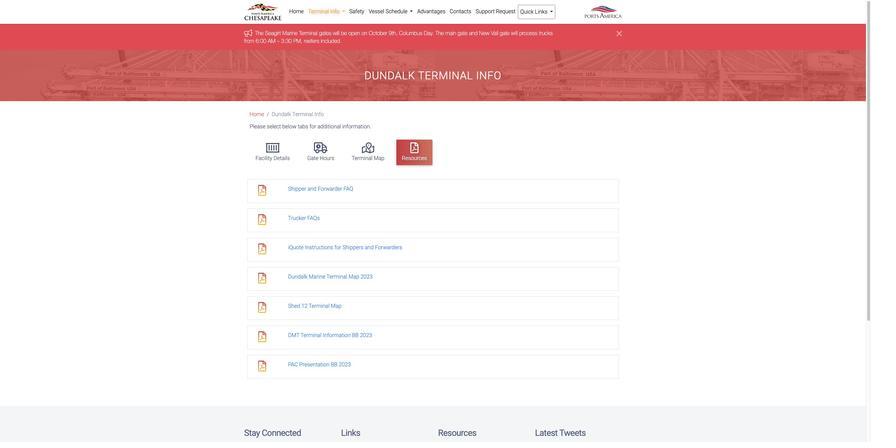 Task type: describe. For each thing, give the bounding box(es) containing it.
facility details link
[[250, 140, 296, 165]]

3:30
[[281, 38, 292, 44]]

and inside the seagirt marine terminal gates will be open on october 9th, columbus day. the main gate and new vail gate will process trucks from 6:00 am – 3:30 pm, reefers included.
[[469, 30, 478, 36]]

safety
[[350, 8, 365, 15]]

dmt
[[288, 332, 300, 339]]

forwarders
[[375, 244, 403, 251]]

trucker
[[288, 215, 306, 222]]

instructions
[[305, 244, 334, 251]]

the seagirt marine terminal gates will be open on october 9th, columbus day. the main gate and new vail gate will process trucks from 6:00 am – 3:30 pm, reefers included. link
[[244, 30, 553, 44]]

day.
[[424, 30, 434, 36]]

bullhorn image
[[244, 29, 255, 37]]

the seagirt marine terminal gates will be open on october 9th, columbus day. the main gate and new vail gate will process trucks from 6:00 am – 3:30 pm, reefers included.
[[244, 30, 553, 44]]

on
[[362, 30, 368, 36]]

2 will from the left
[[512, 30, 518, 36]]

faqs
[[308, 215, 320, 222]]

stay connected
[[244, 428, 301, 438]]

support request
[[476, 8, 516, 15]]

dmt terminal information bb 2023
[[288, 332, 372, 339]]

please select below tabs for additional information.
[[250, 123, 372, 130]]

information
[[323, 332, 351, 339]]

quick links link
[[518, 5, 556, 19]]

2 gate from the left
[[500, 30, 510, 36]]

facility details
[[256, 155, 290, 161]]

0 horizontal spatial and
[[308, 186, 317, 192]]

schedule
[[386, 8, 408, 15]]

quick
[[521, 9, 534, 15]]

gate hours link
[[302, 140, 340, 165]]

support
[[476, 8, 495, 15]]

dundalk inside tab panel
[[288, 274, 308, 280]]

home for the bottom home link
[[250, 111, 264, 118]]

latest
[[536, 428, 558, 438]]

1 vertical spatial info
[[477, 69, 502, 82]]

0 horizontal spatial for
[[310, 123, 317, 130]]

marine inside tab panel
[[309, 274, 326, 280]]

main
[[446, 30, 457, 36]]

support request link
[[474, 5, 518, 18]]

home for home link to the top
[[289, 8, 304, 15]]

terminal info link
[[306, 5, 347, 18]]

pac presentation bb 2023
[[288, 361, 351, 368]]

map for dundalk marine terminal map 2023
[[349, 274, 360, 280]]

tab panel containing shipper and forwarder faq
[[247, 179, 619, 379]]

gate hours
[[308, 155, 335, 161]]

1 the from the left
[[255, 30, 264, 36]]

terminal info
[[308, 8, 341, 15]]

shipper and forwarder faq
[[288, 186, 354, 192]]

1 vertical spatial home link
[[250, 111, 264, 118]]

2 the from the left
[[436, 30, 444, 36]]

1 gate from the left
[[458, 30, 468, 36]]

shed
[[288, 303, 300, 309]]

0 vertical spatial home link
[[287, 5, 306, 18]]

forwarder
[[318, 186, 343, 192]]

6:00
[[256, 38, 267, 44]]

details
[[274, 155, 290, 161]]

0 vertical spatial dundalk terminal info
[[365, 69, 502, 82]]

am
[[268, 38, 276, 44]]

0 vertical spatial links
[[536, 9, 548, 15]]

faq
[[344, 186, 354, 192]]

hours
[[320, 155, 335, 161]]

shed 12 terminal map
[[288, 303, 342, 309]]

resources inside resources link
[[402, 155, 427, 161]]

open
[[349, 30, 360, 36]]

pac
[[288, 361, 298, 368]]

dundalk marine terminal map 2023
[[288, 274, 373, 280]]

below
[[283, 123, 297, 130]]

presentation
[[300, 361, 330, 368]]

–
[[277, 38, 280, 44]]

contacts
[[450, 8, 472, 15]]

pac presentation bb 2023 link
[[288, 361, 351, 368]]



Task type: vqa. For each thing, say whether or not it's contained in the screenshot.
leftmost "Resources"
yes



Task type: locate. For each thing, give the bounding box(es) containing it.
2023 right information
[[360, 332, 372, 339]]

dundalk terminal info
[[365, 69, 502, 82], [272, 111, 324, 118]]

bb right presentation
[[331, 361, 338, 368]]

vessel schedule
[[369, 8, 409, 15]]

1 horizontal spatial dundalk terminal info
[[365, 69, 502, 82]]

for right tabs
[[310, 123, 317, 130]]

new
[[480, 30, 490, 36]]

vessel schedule link
[[367, 5, 415, 18]]

bb right information
[[352, 332, 359, 339]]

for left 'shippers'
[[335, 244, 342, 251]]

shipper and forwarder faq link
[[288, 186, 354, 192]]

gate right the main
[[458, 30, 468, 36]]

0 vertical spatial bb
[[352, 332, 359, 339]]

2 vertical spatial info
[[315, 111, 324, 118]]

be
[[341, 30, 347, 36]]

select
[[267, 123, 281, 130]]

2 vertical spatial dundalk
[[288, 274, 308, 280]]

0 horizontal spatial resources
[[402, 155, 427, 161]]

1 vertical spatial home
[[250, 111, 264, 118]]

iquote
[[288, 244, 304, 251]]

additional
[[318, 123, 341, 130]]

map for shed 12 terminal map
[[331, 303, 342, 309]]

please
[[250, 123, 266, 130]]

0 horizontal spatial marine
[[283, 30, 298, 36]]

home left terminal info
[[289, 8, 304, 15]]

home link
[[287, 5, 306, 18], [250, 111, 264, 118]]

0 horizontal spatial links
[[341, 428, 361, 438]]

2 vertical spatial map
[[331, 303, 342, 309]]

0 vertical spatial marine
[[283, 30, 298, 36]]

process
[[520, 30, 538, 36]]

1 vertical spatial map
[[349, 274, 360, 280]]

1 horizontal spatial links
[[536, 9, 548, 15]]

home link up please
[[250, 111, 264, 118]]

2 horizontal spatial and
[[469, 30, 478, 36]]

1 vertical spatial links
[[341, 428, 361, 438]]

home
[[289, 8, 304, 15], [250, 111, 264, 118]]

will
[[333, 30, 340, 36], [512, 30, 518, 36]]

1 horizontal spatial home
[[289, 8, 304, 15]]

0 vertical spatial resources
[[402, 155, 427, 161]]

the right day.
[[436, 30, 444, 36]]

latest tweets
[[536, 428, 586, 438]]

2023 down information
[[339, 361, 351, 368]]

0 vertical spatial and
[[469, 30, 478, 36]]

iquote instructions for shippers and forwarders link
[[288, 244, 403, 251]]

0 vertical spatial map
[[374, 155, 385, 161]]

stay
[[244, 428, 260, 438]]

1 vertical spatial bb
[[331, 361, 338, 368]]

marine up 3:30
[[283, 30, 298, 36]]

close image
[[617, 29, 622, 38]]

1 horizontal spatial marine
[[309, 274, 326, 280]]

0 horizontal spatial dundalk terminal info
[[272, 111, 324, 118]]

tabs
[[298, 123, 309, 130]]

terminal map
[[352, 155, 385, 161]]

1 horizontal spatial map
[[349, 274, 360, 280]]

trucks
[[540, 30, 553, 36]]

0 vertical spatial 2023
[[361, 274, 373, 280]]

vessel
[[369, 8, 385, 15]]

contacts link
[[448, 5, 474, 18]]

will left process
[[512, 30, 518, 36]]

1 horizontal spatial the
[[436, 30, 444, 36]]

for inside tab panel
[[335, 244, 342, 251]]

1 vertical spatial resources
[[439, 428, 477, 438]]

and left new
[[469, 30, 478, 36]]

gate
[[458, 30, 468, 36], [500, 30, 510, 36]]

facility
[[256, 155, 273, 161]]

seagirt
[[265, 30, 281, 36]]

2 vertical spatial 2023
[[339, 361, 351, 368]]

and right 'shippers'
[[365, 244, 374, 251]]

terminal inside the seagirt marine terminal gates will be open on october 9th, columbus day. the main gate and new vail gate will process trucks from 6:00 am – 3:30 pm, reefers included.
[[299, 30, 318, 36]]

dmt terminal information bb 2023 link
[[288, 332, 372, 339]]

0 vertical spatial info
[[331, 8, 340, 15]]

marine down instructions
[[309, 274, 326, 280]]

connected
[[262, 428, 301, 438]]

terminal
[[308, 8, 329, 15], [299, 30, 318, 36], [418, 69, 474, 82], [293, 111, 313, 118], [352, 155, 373, 161], [327, 274, 348, 280], [309, 303, 330, 309], [301, 332, 322, 339]]

1 horizontal spatial for
[[335, 244, 342, 251]]

tab panel
[[247, 179, 619, 379]]

marine
[[283, 30, 298, 36], [309, 274, 326, 280]]

and
[[469, 30, 478, 36], [308, 186, 317, 192], [365, 244, 374, 251]]

1 vertical spatial 2023
[[360, 332, 372, 339]]

tweets
[[560, 428, 586, 438]]

2 horizontal spatial info
[[477, 69, 502, 82]]

tab list containing facility details
[[247, 136, 622, 168]]

reefers
[[304, 38, 320, 44]]

trucker faqs
[[288, 215, 320, 222]]

12
[[302, 303, 308, 309]]

0 vertical spatial home
[[289, 8, 304, 15]]

resources link
[[397, 140, 433, 165]]

home up please
[[250, 111, 264, 118]]

will left be at the top left of page
[[333, 30, 340, 36]]

0 horizontal spatial bb
[[331, 361, 338, 368]]

the
[[255, 30, 264, 36], [436, 30, 444, 36]]

from
[[244, 38, 254, 44]]

1 horizontal spatial and
[[365, 244, 374, 251]]

advantages
[[418, 8, 446, 15]]

gate right vail
[[500, 30, 510, 36]]

2023 for dmt terminal information bb 2023
[[360, 332, 372, 339]]

dundalk marine terminal map 2023 link
[[288, 274, 373, 280]]

1 horizontal spatial home link
[[287, 5, 306, 18]]

0 horizontal spatial map
[[331, 303, 342, 309]]

0 horizontal spatial info
[[315, 111, 324, 118]]

information.
[[343, 123, 372, 130]]

0 horizontal spatial gate
[[458, 30, 468, 36]]

1 vertical spatial and
[[308, 186, 317, 192]]

2023 down 'shippers'
[[361, 274, 373, 280]]

and right "shipper"
[[308, 186, 317, 192]]

included.
[[321, 38, 342, 44]]

0 horizontal spatial home
[[250, 111, 264, 118]]

marine inside the seagirt marine terminal gates will be open on october 9th, columbus day. the main gate and new vail gate will process trucks from 6:00 am – 3:30 pm, reefers included.
[[283, 30, 298, 36]]

0 vertical spatial for
[[310, 123, 317, 130]]

map
[[374, 155, 385, 161], [349, 274, 360, 280], [331, 303, 342, 309]]

shipper
[[288, 186, 306, 192]]

dundalk
[[365, 69, 416, 82], [272, 111, 291, 118], [288, 274, 308, 280]]

2 vertical spatial and
[[365, 244, 374, 251]]

for
[[310, 123, 317, 130], [335, 244, 342, 251]]

1 horizontal spatial bb
[[352, 332, 359, 339]]

trucker faqs link
[[288, 215, 320, 222]]

vail
[[491, 30, 499, 36]]

9th,
[[389, 30, 398, 36]]

tab list
[[247, 136, 622, 168]]

1 vertical spatial dundalk terminal info
[[272, 111, 324, 118]]

0 vertical spatial dundalk
[[365, 69, 416, 82]]

gate
[[308, 155, 319, 161]]

1 vertical spatial marine
[[309, 274, 326, 280]]

columbus
[[399, 30, 423, 36]]

the up 6:00
[[255, 30, 264, 36]]

0 horizontal spatial will
[[333, 30, 340, 36]]

terminal map link
[[347, 140, 390, 165]]

0 horizontal spatial the
[[255, 30, 264, 36]]

1 vertical spatial for
[[335, 244, 342, 251]]

advantages link
[[415, 5, 448, 18]]

iquote instructions for shippers and forwarders
[[288, 244, 403, 251]]

home link left terminal info
[[287, 5, 306, 18]]

bb
[[352, 332, 359, 339], [331, 361, 338, 368]]

1 will from the left
[[333, 30, 340, 36]]

quick links
[[521, 9, 549, 15]]

request
[[496, 8, 516, 15]]

2023 for dundalk marine terminal map 2023
[[361, 274, 373, 280]]

shed 12 terminal map link
[[288, 303, 342, 309]]

2 horizontal spatial map
[[374, 155, 385, 161]]

info
[[331, 8, 340, 15], [477, 69, 502, 82], [315, 111, 324, 118]]

1 horizontal spatial info
[[331, 8, 340, 15]]

resources
[[402, 155, 427, 161], [439, 428, 477, 438]]

1 horizontal spatial will
[[512, 30, 518, 36]]

1 horizontal spatial gate
[[500, 30, 510, 36]]

the seagirt marine terminal gates will be open on october 9th, columbus day. the main gate and new vail gate will process trucks from 6:00 am – 3:30 pm, reefers included. alert
[[0, 24, 867, 50]]

1 horizontal spatial resources
[[439, 428, 477, 438]]

shippers
[[343, 244, 364, 251]]

1 vertical spatial dundalk
[[272, 111, 291, 118]]

links
[[536, 9, 548, 15], [341, 428, 361, 438]]

0 horizontal spatial home link
[[250, 111, 264, 118]]

october
[[369, 30, 388, 36]]

pm,
[[294, 38, 303, 44]]

safety link
[[347, 5, 367, 18]]

gates
[[319, 30, 332, 36]]



